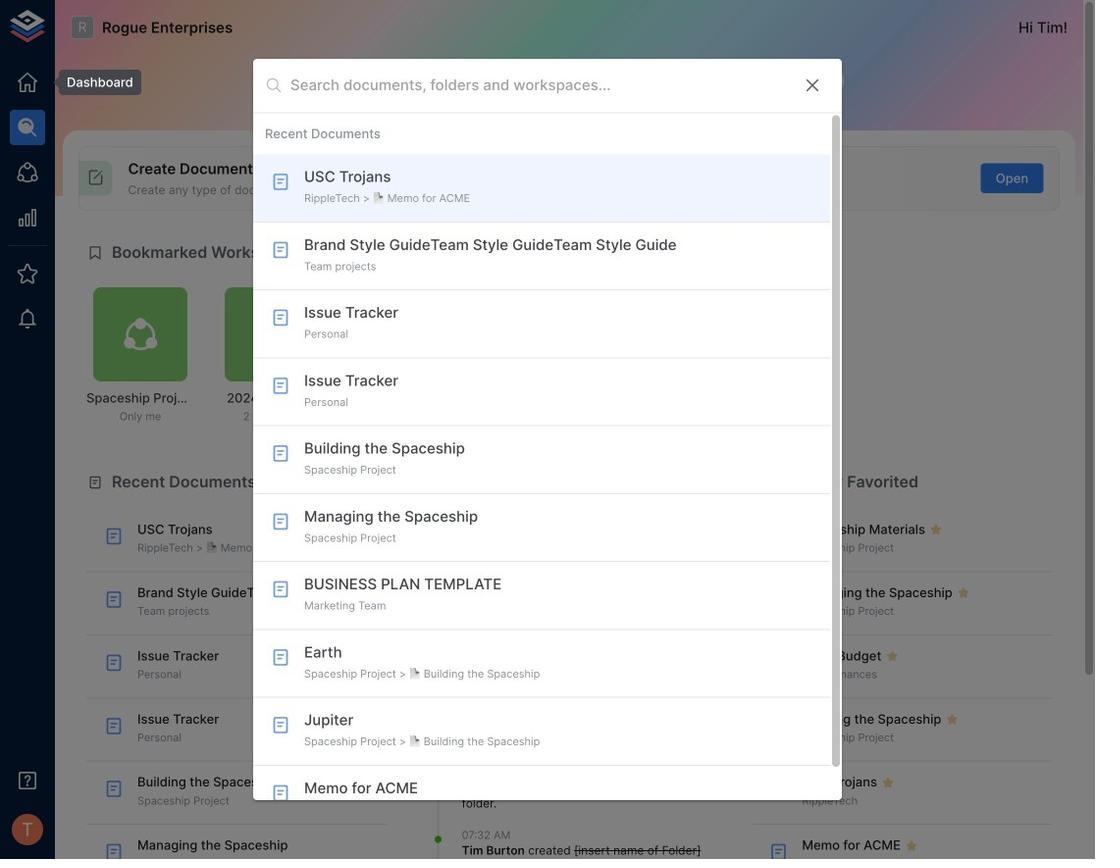Task type: vqa. For each thing, say whether or not it's contained in the screenshot.
the "Search documents, folders and workspaces..." text field
yes



Task type: locate. For each thing, give the bounding box(es) containing it.
tooltip
[[45, 70, 141, 95]]

dialog
[[253, 59, 842, 834]]



Task type: describe. For each thing, give the bounding box(es) containing it.
Search documents, folders and workspaces... text field
[[291, 70, 787, 100]]



